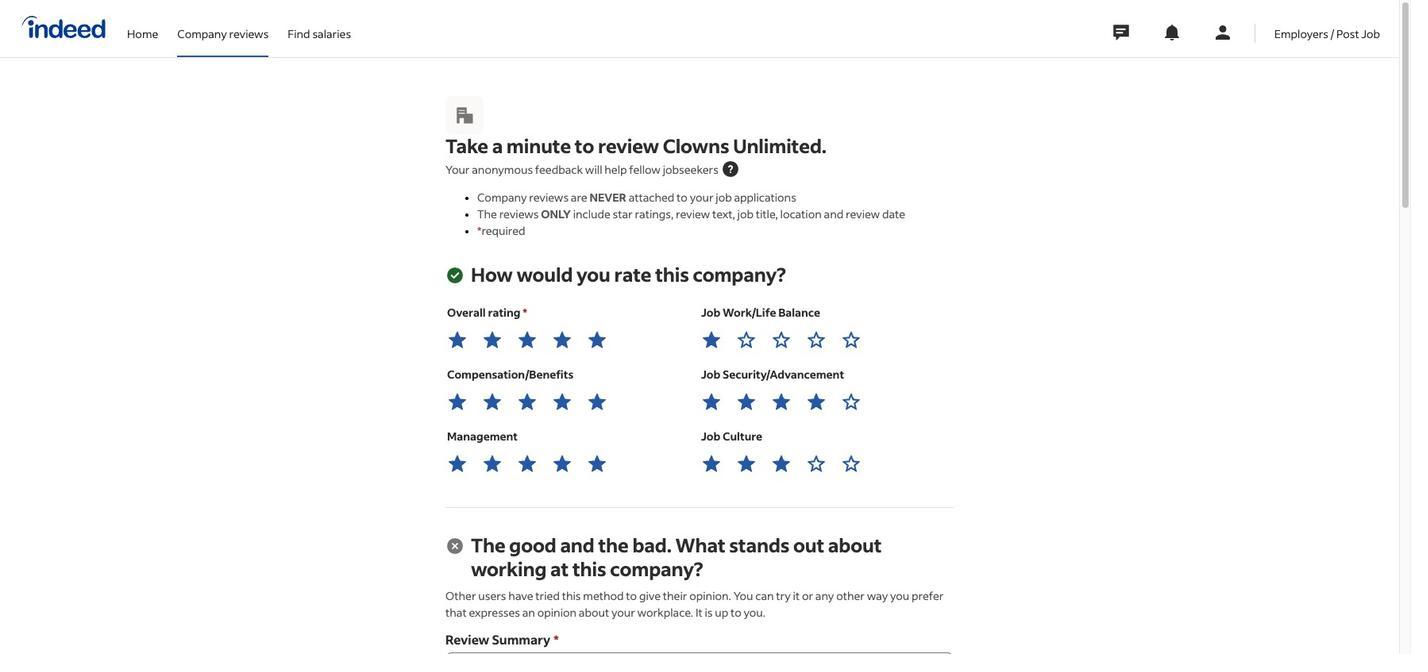 Task type: vqa. For each thing, say whether or not it's contained in the screenshot.
Apply Now
no



Task type: locate. For each thing, give the bounding box(es) containing it.
employers
[[1275, 26, 1329, 41]]

this right rate
[[655, 262, 689, 287]]

only
[[541, 207, 571, 222]]

job right post
[[1362, 26, 1380, 41]]

1 vertical spatial you
[[890, 589, 910, 604]]

* for summary
[[554, 631, 559, 648]]

have
[[509, 589, 533, 604]]

job left title,
[[738, 207, 754, 222]]

reviews up only
[[529, 190, 569, 205]]

0 horizontal spatial company
[[177, 26, 227, 41]]

* down the 'opinion'
[[554, 631, 559, 648]]

you.
[[744, 605, 766, 620]]

1 vertical spatial company
[[477, 190, 527, 205]]

this for method
[[562, 589, 581, 604]]

0 horizontal spatial *
[[477, 223, 482, 238]]

about inside other users have tried this method to give their opinion. you can try it or any other way you prefer that expresses an opinion about your workplace. it is up to you.
[[579, 605, 609, 620]]

post
[[1337, 26, 1360, 41]]

0 horizontal spatial about
[[579, 605, 609, 620]]

2 vertical spatial this
[[562, 589, 581, 604]]

1 vertical spatial job
[[738, 207, 754, 222]]

up
[[715, 605, 729, 620]]

company for company reviews are never attached to your job applications the reviews only include star ratings, review text, job title, location and review date * required
[[477, 190, 527, 205]]

company? up work/life at the right of the page
[[693, 262, 786, 287]]

the inside company reviews are never attached to your job applications the reviews only include star ratings, review text, job title, location and review date * required
[[477, 207, 497, 222]]

company down anonymous
[[477, 190, 527, 205]]

ratings,
[[635, 207, 674, 222]]

1 horizontal spatial job
[[738, 207, 754, 222]]

0 horizontal spatial your
[[612, 605, 635, 620]]

account image
[[1214, 23, 1233, 42]]

1 vertical spatial this
[[573, 557, 606, 581]]

1 vertical spatial reviews
[[529, 190, 569, 205]]

* up how
[[477, 223, 482, 238]]

0 vertical spatial about
[[828, 533, 882, 558]]

the
[[477, 207, 497, 222], [471, 533, 506, 558]]

to right up
[[731, 605, 742, 620]]

job
[[716, 190, 732, 205], [738, 207, 754, 222]]

find
[[288, 26, 310, 41]]

this inside other users have tried this method to give their opinion. you can try it or any other way you prefer that expresses an opinion about your workplace. it is up to you.
[[562, 589, 581, 604]]

and left the
[[560, 533, 595, 558]]

you left rate
[[577, 262, 611, 287]]

and inside company reviews are never attached to your job applications the reviews only include star ratings, review text, job title, location and review date * required
[[824, 207, 844, 222]]

reviews
[[229, 26, 269, 41], [529, 190, 569, 205], [499, 207, 539, 222]]

* for rating
[[523, 305, 527, 320]]

company inside company reviews are never attached to your job applications the reviews only include star ratings, review text, job title, location and review date * required
[[477, 190, 527, 205]]

0 vertical spatial you
[[577, 262, 611, 287]]

management
[[447, 429, 518, 444]]

other users have tried this method to give their opinion. you can try it or any other way you prefer that expresses an opinion about your workplace. it is up to you.
[[446, 589, 944, 620]]

job security/advancement
[[701, 367, 844, 382]]

job for job work/life balance
[[701, 305, 721, 320]]

job left work/life at the right of the page
[[701, 305, 721, 320]]

1 vertical spatial and
[[560, 533, 595, 558]]

your
[[446, 162, 470, 177]]

this right "at"
[[573, 557, 606, 581]]

about right out
[[828, 533, 882, 558]]

the inside the good and the bad. what stands out about working at this company?
[[471, 533, 506, 558]]

job culture
[[701, 429, 763, 444]]

0 vertical spatial your
[[690, 190, 714, 205]]

feedback
[[535, 162, 583, 177]]

opinion
[[537, 605, 577, 620]]

1 horizontal spatial and
[[824, 207, 844, 222]]

0 vertical spatial company
[[177, 26, 227, 41]]

give
[[639, 589, 661, 604]]

1 vertical spatial company?
[[610, 557, 703, 581]]

company
[[177, 26, 227, 41], [477, 190, 527, 205]]

notifications unread count 0 image
[[1163, 23, 1182, 42]]

0 vertical spatial this
[[655, 262, 689, 287]]

bad.
[[633, 533, 672, 558]]

review
[[446, 631, 489, 648]]

help
[[605, 162, 627, 177]]

summary
[[492, 631, 551, 648]]

never
[[590, 190, 627, 205]]

you inside other users have tried this method to give their opinion. you can try it or any other way you prefer that expresses an opinion about your workplace. it is up to you.
[[890, 589, 910, 604]]

and right location
[[824, 207, 844, 222]]

1 horizontal spatial *
[[523, 305, 527, 320]]

company?
[[693, 262, 786, 287], [610, 557, 703, 581]]

location
[[780, 207, 822, 222]]

0 horizontal spatial and
[[560, 533, 595, 558]]

1 vertical spatial *
[[523, 305, 527, 320]]

try
[[776, 589, 791, 604]]

main content
[[0, 58, 1400, 654]]

*
[[477, 223, 482, 238], [523, 305, 527, 320], [554, 631, 559, 648]]

you
[[577, 262, 611, 287], [890, 589, 910, 604]]

find salaries link
[[288, 0, 351, 54]]

to
[[575, 133, 594, 158], [677, 190, 688, 205], [626, 589, 637, 604], [731, 605, 742, 620]]

job up text,
[[716, 190, 732, 205]]

what
[[675, 533, 726, 558]]

this
[[655, 262, 689, 287], [573, 557, 606, 581], [562, 589, 581, 604]]

your down the "method"
[[612, 605, 635, 620]]

employers / post job
[[1275, 26, 1380, 41]]

include
[[573, 207, 611, 222]]

2 horizontal spatial *
[[554, 631, 559, 648]]

take a minute to review clowns unlimited.
[[446, 133, 827, 158]]

review left date
[[846, 207, 880, 222]]

minute
[[507, 133, 571, 158]]

a
[[492, 133, 503, 158]]

* right rating on the left top of page
[[523, 305, 527, 320]]

review up help
[[598, 133, 659, 158]]

or
[[802, 589, 813, 604]]

at
[[551, 557, 569, 581]]

the up 'required'
[[477, 207, 497, 222]]

to left "give"
[[626, 589, 637, 604]]

0 vertical spatial the
[[477, 207, 497, 222]]

0 vertical spatial and
[[824, 207, 844, 222]]

about inside the good and the bad. what stands out about working at this company?
[[828, 533, 882, 558]]

you right way
[[890, 589, 910, 604]]

job left culture
[[701, 429, 721, 444]]

anonymous
[[472, 162, 533, 177]]

way
[[867, 589, 888, 604]]

an
[[522, 605, 535, 620]]

employers / post job link
[[1275, 0, 1380, 54]]

culture
[[723, 429, 763, 444]]

2 vertical spatial *
[[554, 631, 559, 648]]

applications
[[734, 190, 797, 205]]

1 vertical spatial about
[[579, 605, 609, 620]]

tried
[[536, 589, 560, 604]]

0 vertical spatial *
[[477, 223, 482, 238]]

home link
[[127, 0, 158, 54]]

method
[[583, 589, 624, 604]]

and
[[824, 207, 844, 222], [560, 533, 595, 558]]

review left text,
[[676, 207, 710, 222]]

1 horizontal spatial about
[[828, 533, 882, 558]]

and inside the good and the bad. what stands out about working at this company?
[[560, 533, 595, 558]]

1 horizontal spatial your
[[690, 190, 714, 205]]

0 vertical spatial reviews
[[229, 26, 269, 41]]

about
[[828, 533, 882, 558], [579, 605, 609, 620]]

reviews left find
[[229, 26, 269, 41]]

1 vertical spatial your
[[612, 605, 635, 620]]

1 horizontal spatial company
[[477, 190, 527, 205]]

1 vertical spatial the
[[471, 533, 506, 558]]

compensation/benefits
[[447, 367, 574, 382]]

this up the 'opinion'
[[562, 589, 581, 604]]

1 horizontal spatial you
[[890, 589, 910, 604]]

out
[[793, 533, 825, 558]]

0 vertical spatial job
[[716, 190, 732, 205]]

job up job culture
[[701, 367, 721, 382]]

reviews up 'required'
[[499, 207, 539, 222]]

company right home
[[177, 26, 227, 41]]

any
[[816, 589, 834, 604]]

0 horizontal spatial job
[[716, 190, 732, 205]]

your up text,
[[690, 190, 714, 205]]

about down the "method"
[[579, 605, 609, 620]]

how
[[471, 262, 513, 287]]

the left good
[[471, 533, 506, 558]]

would
[[517, 262, 573, 287]]

jobseekers
[[663, 162, 719, 177]]

your
[[690, 190, 714, 205], [612, 605, 635, 620]]

review
[[598, 133, 659, 158], [676, 207, 710, 222], [846, 207, 880, 222]]

to down jobseekers
[[677, 190, 688, 205]]

company? up "give"
[[610, 557, 703, 581]]



Task type: describe. For each thing, give the bounding box(es) containing it.
prefer
[[912, 589, 944, 604]]

* inside company reviews are never attached to your job applications the reviews only include star ratings, review text, job title, location and review date * required
[[477, 223, 482, 238]]

job for job culture
[[701, 429, 721, 444]]

required
[[482, 223, 525, 238]]

take
[[446, 133, 488, 158]]

1 horizontal spatial review
[[676, 207, 710, 222]]

can
[[756, 589, 774, 604]]

the
[[598, 533, 629, 558]]

company? inside the good and the bad. what stands out about working at this company?
[[610, 557, 703, 581]]

your inside other users have tried this method to give their opinion. you can try it or any other way you prefer that expresses an opinion about your workplace. it is up to you.
[[612, 605, 635, 620]]

overall
[[447, 305, 486, 320]]

unlimited.
[[733, 133, 827, 158]]

company reviews are never attached to your job applications the reviews only include star ratings, review text, job title, location and review date * required
[[477, 190, 906, 238]]

0 vertical spatial company?
[[693, 262, 786, 287]]

other
[[446, 589, 476, 604]]

your anonymous feedback will help fellow jobseekers
[[446, 162, 719, 177]]

other
[[837, 589, 865, 604]]

are
[[571, 190, 588, 205]]

that
[[446, 605, 467, 620]]

salaries
[[312, 26, 351, 41]]

job for job security/advancement
[[701, 367, 721, 382]]

stands
[[729, 533, 790, 558]]

company reviews link
[[177, 0, 269, 54]]

star
[[613, 207, 633, 222]]

your inside company reviews are never attached to your job applications the reviews only include star ratings, review text, job title, location and review date * required
[[690, 190, 714, 205]]

fellow
[[629, 162, 661, 177]]

company reviews
[[177, 26, 269, 41]]

users
[[478, 589, 506, 604]]

0 horizontal spatial you
[[577, 262, 611, 287]]

security/advancement
[[723, 367, 844, 382]]

information use image
[[721, 160, 740, 179]]

balance
[[779, 305, 820, 320]]

to inside company reviews are never attached to your job applications the reviews only include star ratings, review text, job title, location and review date * required
[[677, 190, 688, 205]]

this for company?
[[655, 262, 689, 287]]

it
[[793, 589, 800, 604]]

working
[[471, 557, 547, 581]]

clowns
[[663, 133, 730, 158]]

expresses
[[469, 605, 520, 620]]

good
[[509, 533, 557, 558]]

the good and the bad. what stands out about working at this company?
[[471, 533, 882, 581]]

is
[[705, 605, 713, 620]]

to up your anonymous feedback will help fellow jobseekers
[[575, 133, 594, 158]]

text,
[[712, 207, 735, 222]]

how would you rate this company?
[[471, 262, 786, 287]]

find salaries
[[288, 26, 351, 41]]

will
[[585, 162, 602, 177]]

you
[[734, 589, 753, 604]]

0 horizontal spatial review
[[598, 133, 659, 158]]

main content containing take a minute to review clowns unlimited.
[[0, 58, 1400, 654]]

2 horizontal spatial review
[[846, 207, 880, 222]]

workplace.
[[637, 605, 694, 620]]

/
[[1331, 26, 1335, 41]]

reviews for company reviews
[[229, 26, 269, 41]]

2 vertical spatial reviews
[[499, 207, 539, 222]]

this inside the good and the bad. what stands out about working at this company?
[[573, 557, 606, 581]]

their
[[663, 589, 687, 604]]

review summary *
[[446, 631, 559, 648]]

messages unread count 0 image
[[1111, 17, 1132, 48]]

job work/life balance
[[701, 305, 820, 320]]

home
[[127, 26, 158, 41]]

it
[[696, 605, 703, 620]]

opinion.
[[690, 589, 731, 604]]

title,
[[756, 207, 778, 222]]

date
[[882, 207, 906, 222]]

rating
[[488, 305, 521, 320]]

rate
[[614, 262, 652, 287]]

attached
[[629, 190, 675, 205]]

company for company reviews
[[177, 26, 227, 41]]

work/life
[[723, 305, 776, 320]]

overall rating *
[[447, 305, 527, 320]]

reviews for company reviews are never attached to your job applications the reviews only include star ratings, review text, job title, location and review date * required
[[529, 190, 569, 205]]



